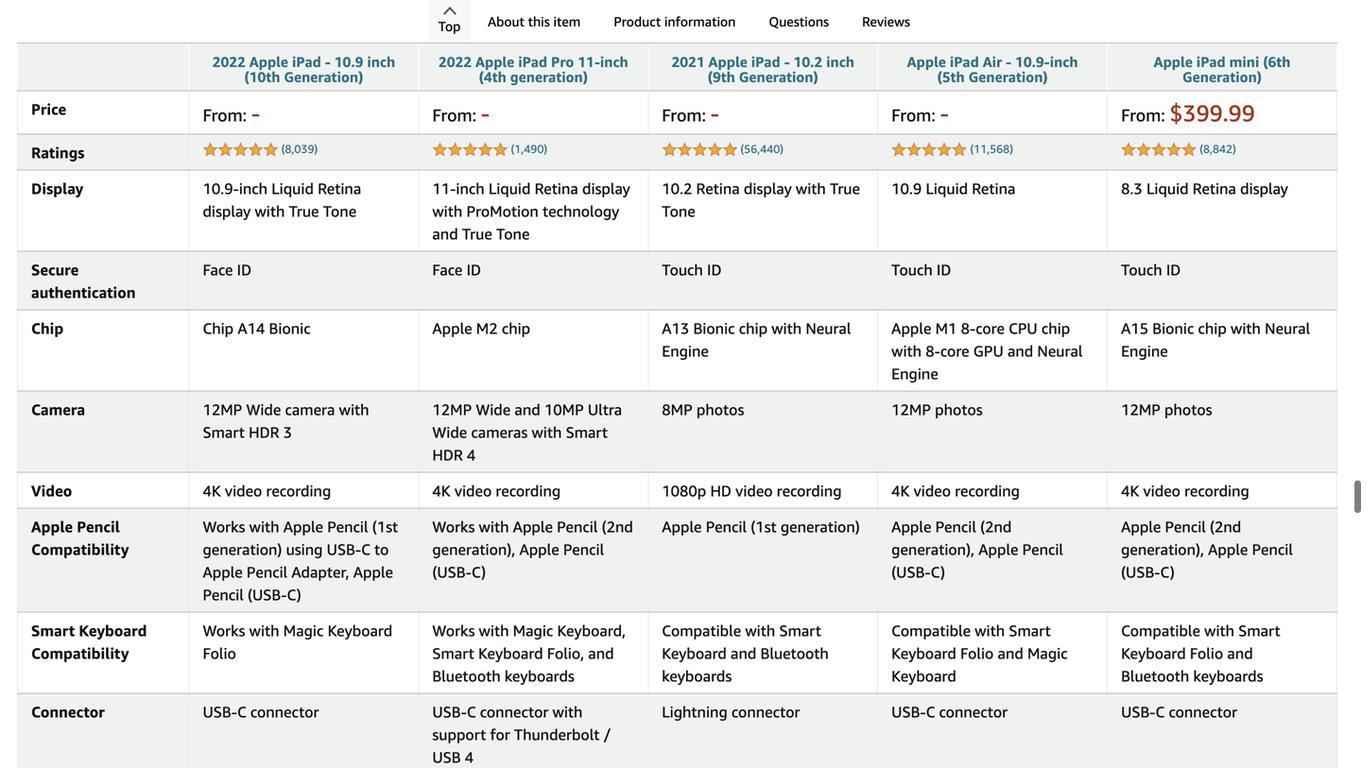 Task type: vqa. For each thing, say whether or not it's contained in the screenshot.
thank Verified Purchase link
no



Task type: locate. For each thing, give the bounding box(es) containing it.
12mp photos
[[892, 401, 983, 419], [1121, 401, 1213, 419]]

true
[[830, 180, 860, 197], [289, 202, 319, 220], [462, 225, 492, 243]]

0 horizontal spatial 2022
[[212, 53, 246, 70]]

0 vertical spatial true
[[830, 180, 860, 197]]

id up a14
[[237, 261, 252, 279]]

2 horizontal spatial neural
[[1265, 319, 1311, 337]]

air
[[983, 53, 1002, 70]]

and inside apple m1 8-core cpu chip with 8-core gpu and neural engine
[[1008, 342, 1034, 360]]

generation) down 1080p hd video recording
[[781, 518, 860, 536]]

retina for 10.9 liquid retina
[[972, 180, 1016, 197]]

liquid
[[272, 180, 314, 197], [489, 180, 531, 197], [926, 180, 968, 197], [1147, 180, 1189, 197]]

4 retina from the left
[[972, 180, 1016, 197]]

apple
[[249, 53, 288, 70], [476, 53, 515, 70], [709, 53, 748, 70], [907, 53, 946, 70], [1154, 53, 1193, 70], [432, 319, 472, 337], [892, 319, 932, 337], [31, 518, 73, 536], [513, 518, 553, 536], [662, 518, 702, 536], [892, 518, 932, 536], [1121, 518, 1161, 536], [520, 541, 559, 559], [979, 541, 1019, 559], [1209, 541, 1248, 559], [203, 563, 243, 581], [353, 563, 393, 581]]

- down questions
[[784, 53, 790, 70]]

2 horizontal spatial bluetooth
[[1121, 667, 1190, 685]]

1 apple pencil (2nd generation), apple pencil (usb-c) from the left
[[892, 518, 1064, 581]]

2022 apple ipad - 10.9 inch (10th generation)
[[212, 53, 395, 85]]

10.9- inside apple ipad air - 10.9-inch (5th generation)
[[1016, 53, 1050, 70]]

chip down the authentication in the left of the page
[[31, 319, 64, 337]]

3 liquid from the left
[[926, 180, 968, 197]]

0 vertical spatial 10.2
[[794, 53, 823, 70]]

pro
[[551, 53, 574, 70]]

smart
[[203, 423, 245, 441], [566, 423, 608, 441], [31, 622, 75, 640], [780, 622, 822, 640], [1009, 622, 1051, 640], [1239, 622, 1281, 640], [432, 645, 474, 663]]

chip inside apple m1 8-core cpu chip with 8-core gpu and neural engine
[[1042, 319, 1071, 337]]

1 compatible from the left
[[662, 622, 741, 640]]

connector down compatible with smart keyboard folio and magic keyboard
[[939, 703, 1008, 721]]

chip
[[31, 319, 64, 337], [203, 319, 234, 337]]

compatibility inside smart keyboard compatibility
[[31, 645, 129, 663]]

bionic for a13 bionic chip with neural engine
[[694, 319, 735, 337]]

bionic right a15
[[1153, 319, 1195, 337]]

0 vertical spatial compatibility
[[31, 541, 129, 559]]

generation) down 2021 apple ipad - 10.2 inch (9th generation) "image"
[[739, 68, 819, 85]]

4 chip from the left
[[1199, 319, 1227, 337]]

generation) up $399.99
[[1183, 68, 1262, 85]]

4 down the cameras
[[467, 446, 476, 464]]

1 horizontal spatial tone
[[496, 225, 530, 243]]

1 horizontal spatial touch id
[[892, 261, 952, 279]]

face id
[[203, 261, 252, 279], [432, 261, 481, 279]]

0 vertical spatial 4
[[467, 446, 476, 464]]

1 vertical spatial 4
[[465, 749, 474, 767]]

10.9
[[334, 53, 363, 70], [892, 180, 922, 197]]

1 horizontal spatial face
[[432, 261, 463, 279]]

product
[[614, 14, 661, 29]]

generation)
[[510, 68, 588, 85], [781, 518, 860, 536], [203, 541, 282, 559]]

usb
[[432, 749, 461, 767]]

ipad left air
[[950, 53, 979, 70]]

2 recording from the left
[[496, 482, 561, 500]]

ipad for (9th
[[751, 53, 781, 70]]

from:
[[203, 105, 247, 125], [432, 105, 477, 125], [662, 105, 706, 125], [892, 105, 936, 125], [1121, 105, 1166, 125]]

4 from: from the left
[[892, 105, 936, 125]]

cameras
[[471, 423, 528, 441]]

2 horizontal spatial keyboards
[[1194, 667, 1264, 685]]

0 vertical spatial 10.9
[[334, 53, 363, 70]]

generation) inside the apple ipad mini (6th generation)
[[1183, 68, 1262, 85]]

1 horizontal spatial 8-
[[961, 319, 976, 337]]

neural for a13 bionic chip with neural engine
[[806, 319, 851, 337]]

true inside 11‑inch liquid retina display with promotion technology and true tone
[[462, 225, 492, 243]]

1 connector from the left
[[250, 703, 319, 721]]

10.2 retina display with true tone
[[662, 180, 860, 220]]

works for works with apple pencil (2nd generation), apple pencil (usb-c)
[[432, 518, 475, 536]]

face id up apple m2 chip
[[432, 261, 481, 279]]

1 horizontal spatial bluetooth
[[761, 645, 829, 663]]

2 compatible from the left
[[892, 622, 971, 640]]

3 touch id from the left
[[1121, 261, 1181, 279]]

(8,039) link
[[281, 142, 318, 155]]

1 horizontal spatial magic
[[513, 622, 553, 640]]

0 horizontal spatial 12mp photos
[[892, 401, 983, 419]]

1 vertical spatial 10.9-
[[203, 180, 239, 197]]

chip
[[502, 319, 531, 337], [739, 319, 768, 337], [1042, 319, 1071, 337], [1199, 319, 1227, 337]]

1 vertical spatial generation)
[[781, 518, 860, 536]]

m2
[[476, 319, 498, 337]]

2 horizontal spatial photos
[[1165, 401, 1213, 419]]

4
[[467, 446, 476, 464], [465, 749, 474, 767]]

ipad inside 2022 apple ipad - 10.9 inch (10th generation)
[[292, 53, 321, 70]]

generation) down apple ipad air - 10.9-inch (5th generation) image
[[969, 68, 1048, 85]]

1 horizontal spatial hdr
[[432, 446, 463, 464]]

2 compatibility from the top
[[31, 645, 129, 663]]

liquid for 8.3 liquid retina display
[[1147, 180, 1189, 197]]

3 generation) from the left
[[969, 68, 1048, 85]]

10mp
[[545, 401, 584, 419]]

0 horizontal spatial (2nd
[[602, 518, 633, 536]]

1 horizontal spatial 10.2
[[794, 53, 823, 70]]

magic
[[283, 622, 324, 640], [513, 622, 553, 640], [1028, 645, 1068, 663]]

c left the 'to'
[[361, 541, 370, 559]]

folio,
[[547, 645, 584, 663]]

(6th
[[1264, 53, 1291, 70]]

retina
[[318, 180, 361, 197], [535, 180, 579, 197], [696, 180, 740, 197], [972, 180, 1016, 197], [1193, 180, 1237, 197]]

2 12mp from the left
[[432, 401, 472, 419]]

inch inside 2022 apple ipad pro 11-inch (4th generation)
[[600, 53, 629, 70]]

true inside 10.2 retina display with true tone
[[830, 180, 860, 197]]

1 vertical spatial 10.2
[[662, 180, 693, 197]]

inch inside 2022 apple ipad - 10.9 inch (10th generation)
[[367, 53, 395, 70]]

neural for a15 bionic chip with neural engine
[[1265, 319, 1311, 337]]

0 horizontal spatial keyboards
[[505, 667, 575, 685]]

0 horizontal spatial generation),
[[432, 541, 516, 559]]

chip inside a15 bionic chip with neural engine
[[1199, 319, 1227, 337]]

smart inside compatible with smart keyboard folio and magic keyboard
[[1009, 622, 1051, 640]]

touch down the '10.9 liquid retina' at the right
[[892, 261, 933, 279]]

3 ipad from the left
[[751, 53, 781, 70]]

/
[[604, 726, 611, 744]]

folio inside compatible with smart keyboard folio and magic keyboard
[[961, 645, 994, 663]]

12mp wide and 10mp ultra wide cameras with smart hdr 4
[[432, 401, 622, 464]]

3 chip from the left
[[1042, 319, 1071, 337]]

0 horizontal spatial chip
[[31, 319, 64, 337]]

2 vertical spatial generation)
[[203, 541, 282, 559]]

product information
[[614, 14, 736, 29]]

compatible for compatible with smart keyboard folio and magic keyboard
[[892, 622, 971, 640]]

1 horizontal spatial generation)
[[510, 68, 588, 85]]

0 horizontal spatial face id
[[203, 261, 252, 279]]

3 compatible from the left
[[1121, 622, 1201, 640]]

2 vertical spatial true
[[462, 225, 492, 243]]

1 2022 from the left
[[212, 53, 246, 70]]

generation) left "using" at the left of page
[[203, 541, 282, 559]]

2 generation) from the left
[[739, 68, 819, 85]]

2 horizontal spatial (2nd
[[1210, 518, 1242, 536]]

connector down compatible with smart keyboard and bluetooth keyboards on the bottom
[[732, 703, 800, 721]]

1 horizontal spatial (2nd
[[981, 518, 1012, 536]]

retina for 11‑inch liquid retina display with promotion technology and true tone
[[535, 180, 579, 197]]

1 from: from the left
[[203, 105, 247, 125]]

hdr
[[249, 423, 279, 441], [432, 446, 463, 464]]

2 horizontal spatial compatible
[[1121, 622, 1201, 640]]

id up the a13 bionic chip with neural engine
[[707, 261, 722, 279]]

1 ipad from the left
[[292, 53, 321, 70]]

c down the works with magic keyboard folio on the left bottom
[[237, 703, 246, 721]]

ipad down 2021 apple ipad - 10.2 inch (9th generation) "image"
[[751, 53, 781, 70]]

support
[[432, 726, 486, 744]]

face id up a14
[[203, 261, 252, 279]]

and inside compatible with smart keyboard and bluetooth keyboards
[[731, 645, 757, 663]]

1 chip from the left
[[31, 319, 64, 337]]

10.2 inside 10.2 retina display with true tone
[[662, 180, 693, 197]]

connector
[[250, 703, 319, 721], [480, 703, 549, 721], [732, 703, 800, 721], [939, 703, 1008, 721], [1169, 703, 1238, 721]]

generation) down 2022 apple ipad - 10.9 inch (10th generation) 'image'
[[284, 68, 363, 85]]

2 bionic from the left
[[694, 319, 735, 337]]

0 vertical spatial hdr
[[249, 423, 279, 441]]

1 horizontal spatial apple pencil (2nd generation), apple pencil (usb-c)
[[1121, 518, 1293, 581]]

touch up a15
[[1121, 261, 1163, 279]]

1 keyboards from the left
[[505, 667, 575, 685]]

c
[[361, 541, 370, 559], [237, 703, 246, 721], [467, 703, 476, 721], [926, 703, 935, 721], [1156, 703, 1165, 721]]

4 right usb
[[465, 749, 474, 767]]

1 from: - from the left
[[203, 99, 260, 127]]

1 horizontal spatial 12mp photos
[[1121, 401, 1213, 419]]

top
[[439, 18, 461, 34]]

hd
[[711, 482, 732, 500]]

1 vertical spatial compatibility
[[31, 645, 129, 663]]

inch for 2022 apple ipad - 10.9 inch (10th generation)
[[367, 53, 395, 70]]

hdr inside 12mp wide camera with smart hdr 3
[[249, 423, 279, 441]]

chip a14 bionic
[[203, 319, 311, 337]]

2 face from the left
[[432, 261, 463, 279]]

0 horizontal spatial true
[[289, 202, 319, 220]]

inch for 2021 apple ipad - 10.2 inch (9th generation)
[[827, 53, 855, 70]]

2 touch from the left
[[892, 261, 933, 279]]

photos right 8mp
[[697, 401, 745, 419]]

gpu
[[974, 342, 1004, 360]]

1 (2nd from the left
[[602, 518, 633, 536]]

ipad left mini
[[1197, 53, 1226, 70]]

apple pencil (2nd generation), apple pencil (usb-c)
[[892, 518, 1064, 581], [1121, 518, 1293, 581]]

liquid for 11‑inch liquid retina display with promotion technology and true tone
[[489, 180, 531, 197]]

bionic inside the a13 bionic chip with neural engine
[[694, 319, 735, 337]]

1 4k video recording from the left
[[203, 482, 331, 500]]

face up the chip a14 bionic on the left top of page
[[203, 261, 233, 279]]

information
[[665, 14, 736, 29]]

2 liquid from the left
[[489, 180, 531, 197]]

folio for works with magic keyboard folio
[[203, 645, 236, 663]]

usb-
[[327, 541, 361, 559], [203, 703, 237, 721], [432, 703, 467, 721], [892, 703, 926, 721], [1121, 703, 1156, 721]]

chip right "m2"
[[502, 319, 531, 337]]

pencil
[[77, 518, 120, 536], [557, 518, 598, 536], [706, 518, 747, 536], [936, 518, 977, 536], [1165, 518, 1206, 536], [563, 541, 604, 559], [1023, 541, 1064, 559], [1252, 541, 1293, 559], [247, 563, 288, 581], [203, 586, 244, 604]]

1 vertical spatial 10.9
[[892, 180, 922, 197]]

1 face from the left
[[203, 261, 233, 279]]

0 horizontal spatial tone
[[323, 202, 357, 220]]

2 chip from the left
[[203, 319, 234, 337]]

4k
[[203, 482, 221, 500], [432, 482, 451, 500], [892, 482, 910, 500], [1121, 482, 1140, 500]]

2 horizontal spatial touch
[[1121, 261, 1163, 279]]

- down (9th
[[711, 99, 720, 127]]

chip for chip a14 bionic
[[203, 319, 234, 337]]

2 retina from the left
[[535, 180, 579, 197]]

3 generation), from the left
[[1121, 541, 1205, 559]]

c inside works with apple pencil (1st generation) using usb-c to apple pencil adapter, apple pencil (usb-c)
[[361, 541, 370, 559]]

chip left a14
[[203, 319, 234, 337]]

0 horizontal spatial (1st
[[372, 518, 398, 536]]

0 horizontal spatial usb-c connector
[[203, 703, 319, 721]]

1 horizontal spatial 10.9
[[892, 180, 922, 197]]

0 horizontal spatial 8-
[[926, 342, 941, 360]]

generation) inside 2021 apple ipad - 10.2 inch (9th generation)
[[739, 68, 819, 85]]

2 keyboards from the left
[[662, 667, 732, 685]]

(10th
[[244, 68, 280, 85]]

1 horizontal spatial 2022
[[439, 53, 472, 70]]

2 horizontal spatial engine
[[1121, 342, 1168, 360]]

this
[[528, 14, 550, 29]]

compatible inside compatible with smart keyboard folio and magic keyboard
[[892, 622, 971, 640]]

works inside the works with magic keyboard folio
[[203, 622, 245, 640]]

2 horizontal spatial tone
[[662, 202, 696, 220]]

1 face id from the left
[[203, 261, 252, 279]]

from: down 2021
[[662, 105, 706, 125]]

1 vertical spatial hdr
[[432, 446, 463, 464]]

ipad inside 2021 apple ipad - 10.2 inch (9th generation)
[[751, 53, 781, 70]]

2 from: - from the left
[[432, 99, 490, 127]]

2022 inside 2022 apple ipad - 10.9 inch (10th generation)
[[212, 53, 246, 70]]

engine for a13
[[662, 342, 709, 360]]

0 horizontal spatial touch
[[662, 261, 703, 279]]

and inside compatible with smart keyboard folio and magic keyboard
[[998, 645, 1024, 663]]

5 id from the left
[[1167, 261, 1181, 279]]

2 (1st from the left
[[751, 518, 777, 536]]

1 horizontal spatial generation),
[[892, 541, 975, 559]]

engine down a13
[[662, 342, 709, 360]]

adapter,
[[292, 563, 349, 581]]

0 horizontal spatial neural
[[806, 319, 851, 337]]

1 horizontal spatial chip
[[203, 319, 234, 337]]

12mp photos down apple m1 8-core cpu chip with 8-core gpu and neural engine
[[892, 401, 983, 419]]

core down m1
[[941, 342, 970, 360]]

- inside apple ipad air - 10.9-inch (5th generation)
[[1006, 53, 1012, 70]]

- right air
[[1006, 53, 1012, 70]]

apple inside 2021 apple ipad - 10.2 inch (9th generation)
[[709, 53, 748, 70]]

magic inside works with magic keyboard, smart keyboard folio, and bluetooth keyboards
[[513, 622, 553, 640]]

id
[[237, 261, 252, 279], [467, 261, 481, 279], [707, 261, 722, 279], [937, 261, 952, 279], [1167, 261, 1181, 279]]

smart inside compatible with smart keyboard folio and bluetooth keyboards
[[1239, 622, 1281, 640]]

from: up 11‑inch
[[432, 105, 477, 125]]

-
[[325, 53, 331, 70], [784, 53, 790, 70], [1006, 53, 1012, 70], [251, 99, 260, 127], [481, 99, 490, 127], [711, 99, 720, 127], [940, 99, 949, 127]]

1 folio from the left
[[203, 645, 236, 663]]

from: up the '10.9 liquid retina' at the right
[[892, 105, 936, 125]]

from: - down (10th
[[203, 99, 260, 127]]

face up apple m2 chip
[[432, 261, 463, 279]]

ipad left pro
[[518, 53, 548, 70]]

with inside compatible with smart keyboard folio and magic keyboard
[[975, 622, 1005, 640]]

4 inside usb-c connector with support for thunderbolt / usb 4
[[465, 749, 474, 767]]

works inside works with apple pencil (2nd generation), apple pencil (usb-c)
[[432, 518, 475, 536]]

1 horizontal spatial face id
[[432, 261, 481, 279]]

1 horizontal spatial touch
[[892, 261, 933, 279]]

from: $399.99
[[1121, 99, 1256, 127]]

4 4k video recording from the left
[[1121, 482, 1250, 500]]

engine down m1
[[892, 365, 939, 383]]

from: - down (9th
[[662, 99, 720, 127]]

0 horizontal spatial generation)
[[203, 541, 282, 559]]

bionic
[[269, 319, 311, 337], [694, 319, 735, 337], [1153, 319, 1195, 337]]

3 keyboards from the left
[[1194, 667, 1264, 685]]

10.9-inch liquid retina display with true tone
[[203, 180, 361, 220]]

4k video recording
[[203, 482, 331, 500], [432, 482, 561, 500], [892, 482, 1020, 500], [1121, 482, 1250, 500]]

from: inside from: $399.99
[[1121, 105, 1166, 125]]

2022 down top
[[439, 53, 472, 70]]

8- right m1
[[961, 319, 976, 337]]

bionic right a13
[[694, 319, 735, 337]]

id up apple m2 chip
[[467, 261, 481, 279]]

2022 down 2022 apple ipad - 10.9 inch (10th generation) 'image'
[[212, 53, 246, 70]]

usb- inside usb-c connector with support for thunderbolt / usb 4
[[432, 703, 467, 721]]

10.9-
[[1016, 53, 1050, 70], [203, 180, 239, 197]]

generation) down this at left top
[[510, 68, 588, 85]]

0 vertical spatial 8-
[[961, 319, 976, 337]]

keyboard inside smart keyboard compatibility
[[79, 622, 147, 640]]

a15
[[1121, 319, 1149, 337]]

wide up the cameras
[[476, 401, 511, 419]]

3 retina from the left
[[696, 180, 740, 197]]

connector down the works with magic keyboard folio on the left bottom
[[250, 703, 319, 721]]

neural inside a15 bionic chip with neural engine
[[1265, 319, 1311, 337]]

engine
[[662, 342, 709, 360], [1121, 342, 1168, 360], [892, 365, 939, 383]]

2 horizontal spatial usb-c connector
[[1121, 703, 1238, 721]]

2 ipad from the left
[[518, 53, 548, 70]]

1 (1st from the left
[[372, 518, 398, 536]]

id up m1
[[937, 261, 952, 279]]

1 horizontal spatial keyboards
[[662, 667, 732, 685]]

1 vertical spatial true
[[289, 202, 319, 220]]

connector up for
[[480, 703, 549, 721]]

2 horizontal spatial true
[[830, 180, 860, 197]]

2 (2nd from the left
[[981, 518, 1012, 536]]

(1,490) link
[[511, 142, 548, 155]]

1 horizontal spatial 10.9-
[[1016, 53, 1050, 70]]

apple ipad mini (6th generation) image
[[1138, 0, 1308, 45]]

2 horizontal spatial wide
[[476, 401, 511, 419]]

1 video from the left
[[225, 482, 262, 500]]

chip for chip
[[31, 319, 64, 337]]

2021 apple ipad - 10.2 inch (9th generation) image
[[678, 0, 848, 45]]

0 horizontal spatial folio
[[203, 645, 236, 663]]

2 usb-c connector from the left
[[892, 703, 1008, 721]]

5 retina from the left
[[1193, 180, 1237, 197]]

compatible inside compatible with smart keyboard and bluetooth keyboards
[[662, 622, 741, 640]]

inch
[[367, 53, 395, 70], [600, 53, 629, 70], [827, 53, 855, 70], [1050, 53, 1078, 70], [239, 180, 268, 197]]

2 from: from the left
[[432, 105, 477, 125]]

(1st
[[372, 518, 398, 536], [751, 518, 777, 536]]

generation) inside apple ipad air - 10.9-inch (5th generation)
[[969, 68, 1048, 85]]

0 vertical spatial core
[[976, 319, 1005, 337]]

1 horizontal spatial neural
[[1038, 342, 1083, 360]]

inch inside 2021 apple ipad - 10.2 inch (9th generation)
[[827, 53, 855, 70]]

display
[[31, 180, 83, 197]]

tone inside 10.9-inch liquid retina display with true tone
[[323, 202, 357, 220]]

12mp inside 12mp wide camera with smart hdr 3
[[203, 401, 242, 419]]

compatibility down video
[[31, 541, 129, 559]]

compatible with smart keyboard and bluetooth keyboards
[[662, 622, 829, 685]]

ipad down 2022 apple ipad - 10.9 inch (10th generation) 'image'
[[292, 53, 321, 70]]

folio for compatible with smart keyboard folio and magic keyboard
[[961, 645, 994, 663]]

1 horizontal spatial core
[[976, 319, 1005, 337]]

0 horizontal spatial touch id
[[662, 261, 722, 279]]

touch id
[[662, 261, 722, 279], [892, 261, 952, 279], [1121, 261, 1181, 279]]

1 horizontal spatial (1st
[[751, 518, 777, 536]]

0 horizontal spatial bionic
[[269, 319, 311, 337]]

engine inside the a13 bionic chip with neural engine
[[662, 342, 709, 360]]

chip for apple
[[502, 319, 531, 337]]

0 horizontal spatial hdr
[[249, 423, 279, 441]]

1 horizontal spatial true
[[462, 225, 492, 243]]

1 horizontal spatial usb-c connector
[[892, 703, 1008, 721]]

2 horizontal spatial magic
[[1028, 645, 1068, 663]]

2022 for 2022 apple ipad - 10.9 inch (10th generation)
[[212, 53, 246, 70]]

from: left $399.99
[[1121, 105, 1166, 125]]

1 liquid from the left
[[272, 180, 314, 197]]

apple inside apple ipad air - 10.9-inch (5th generation)
[[907, 53, 946, 70]]

4 liquid from the left
[[1147, 180, 1189, 197]]

wide left camera
[[246, 401, 281, 419]]

(9th
[[708, 68, 735, 85]]

works inside works with magic keyboard, smart keyboard folio, and bluetooth keyboards
[[432, 622, 475, 640]]

face
[[203, 261, 233, 279], [432, 261, 463, 279]]

3 12mp from the left
[[892, 401, 931, 419]]

c) inside works with apple pencil (1st generation) using usb-c to apple pencil adapter, apple pencil (usb-c)
[[287, 586, 301, 604]]

2 horizontal spatial folio
[[1190, 645, 1224, 663]]

id up a15 bionic chip with neural engine
[[1167, 261, 1181, 279]]

2 id from the left
[[467, 261, 481, 279]]

smart inside 12mp wide and 10mp ultra wide cameras with smart hdr 4
[[566, 423, 608, 441]]

- down 2022 apple ipad - 10.9 inch (10th generation) 'image'
[[325, 53, 331, 70]]

chip right a15
[[1199, 319, 1227, 337]]

chip for a15
[[1199, 319, 1227, 337]]

1 id from the left
[[237, 261, 252, 279]]

2 connector from the left
[[480, 703, 549, 721]]

touch id up a15
[[1121, 261, 1181, 279]]

0 horizontal spatial face
[[203, 261, 233, 279]]

folio inside compatible with smart keyboard folio and bluetooth keyboards
[[1190, 645, 1224, 663]]

apple m1 8-core cpu chip with 8-core gpu and neural engine
[[892, 319, 1083, 383]]

1 horizontal spatial engine
[[892, 365, 939, 383]]

a14
[[238, 319, 265, 337]]

2 2022 from the left
[[439, 53, 472, 70]]

ipad inside apple ipad air - 10.9-inch (5th generation)
[[950, 53, 979, 70]]

0 horizontal spatial 10.9-
[[203, 180, 239, 197]]

2022 apple ipad pro 11-inch (4th generation)
[[439, 53, 629, 85]]

with
[[796, 180, 826, 197], [255, 202, 285, 220], [432, 202, 463, 220], [772, 319, 802, 337], [1231, 319, 1261, 337], [892, 342, 922, 360], [339, 401, 369, 419], [532, 423, 562, 441], [249, 518, 279, 536], [479, 518, 509, 536], [249, 622, 279, 640], [479, 622, 509, 640], [745, 622, 776, 640], [975, 622, 1005, 640], [1205, 622, 1235, 640], [553, 703, 583, 721]]

from: - down (5th
[[892, 99, 949, 127]]

0 horizontal spatial magic
[[283, 622, 324, 640]]

1 generation), from the left
[[432, 541, 516, 559]]

about this item
[[488, 14, 581, 29]]

c)
[[472, 563, 486, 581], [931, 563, 946, 581], [1161, 563, 1175, 581], [287, 586, 301, 604]]

chip for a13
[[739, 319, 768, 337]]

2022 apple ipad pro 11-inch (4th generation) link
[[439, 53, 629, 85]]

1 generation) from the left
[[284, 68, 363, 85]]

inch for apple ipad air - 10.9-inch (5th generation)
[[1050, 53, 1078, 70]]

ipad inside 2022 apple ipad pro 11-inch (4th generation)
[[518, 53, 548, 70]]

1 retina from the left
[[318, 180, 361, 197]]

(8,039)
[[281, 142, 318, 155]]

1 4k from the left
[[203, 482, 221, 500]]

3 video from the left
[[736, 482, 773, 500]]

(1st up the 'to'
[[372, 518, 398, 536]]

1 12mp from the left
[[203, 401, 242, 419]]

touch id up m1
[[892, 261, 952, 279]]

2 horizontal spatial bionic
[[1153, 319, 1195, 337]]

1 horizontal spatial bionic
[[694, 319, 735, 337]]

wide left the cameras
[[432, 423, 467, 441]]

connector down compatible with smart keyboard folio and bluetooth keyboards on the right bottom
[[1169, 703, 1238, 721]]

2022 inside 2022 apple ipad pro 11-inch (4th generation)
[[439, 53, 472, 70]]

2 touch id from the left
[[892, 261, 952, 279]]

1 horizontal spatial folio
[[961, 645, 994, 663]]

0 vertical spatial 10.9-
[[1016, 53, 1050, 70]]

using
[[286, 541, 323, 559]]

5 ipad from the left
[[1197, 53, 1226, 70]]

photos
[[697, 401, 745, 419], [935, 401, 983, 419], [1165, 401, 1213, 419]]

5 from: from the left
[[1121, 105, 1166, 125]]

1 horizontal spatial compatible
[[892, 622, 971, 640]]

with inside works with apple pencil (2nd generation), apple pencil (usb-c)
[[479, 518, 509, 536]]

a13
[[662, 319, 690, 337]]

2 video from the left
[[455, 482, 492, 500]]

wide inside 12mp wide camera with smart hdr 3
[[246, 401, 281, 419]]

usb-c connector down the works with magic keyboard folio on the left bottom
[[203, 703, 319, 721]]

touch id up a13
[[662, 261, 722, 279]]

2 folio from the left
[[961, 645, 994, 663]]

photos down apple m1 8-core cpu chip with 8-core gpu and neural engine
[[935, 401, 983, 419]]

0 horizontal spatial apple pencil (2nd generation), apple pencil (usb-c)
[[892, 518, 1064, 581]]

inch inside apple ipad air - 10.9-inch (5th generation)
[[1050, 53, 1078, 70]]

$399.99
[[1170, 99, 1256, 127]]

with inside 12mp wide and 10mp ultra wide cameras with smart hdr 4
[[532, 423, 562, 441]]

item
[[554, 14, 581, 29]]

usb-c connector down compatible with smart keyboard folio and magic keyboard
[[892, 703, 1008, 721]]

c up support
[[467, 703, 476, 721]]

display
[[582, 180, 631, 197], [744, 180, 792, 197], [1241, 180, 1289, 197], [203, 202, 251, 220]]

liquid inside 11‑inch liquid retina display with promotion technology and true tone
[[489, 180, 531, 197]]

price
[[31, 100, 66, 118]]

8- down m1
[[926, 342, 941, 360]]

camera
[[31, 401, 85, 419]]

0 horizontal spatial photos
[[697, 401, 745, 419]]

2 chip from the left
[[739, 319, 768, 337]]

1 chip from the left
[[502, 319, 531, 337]]

2 horizontal spatial touch id
[[1121, 261, 1181, 279]]

0 horizontal spatial engine
[[662, 342, 709, 360]]

touch up a13
[[662, 261, 703, 279]]

promotion
[[467, 202, 539, 220]]

from: - down (4th
[[432, 99, 490, 127]]

usb-c connector down compatible with smart keyboard folio and bluetooth keyboards on the right bottom
[[1121, 703, 1238, 721]]

12mp photos down a15 bionic chip with neural engine
[[1121, 401, 1213, 419]]

- down (10th
[[251, 99, 260, 127]]

core up gpu
[[976, 319, 1005, 337]]

photos down a15 bionic chip with neural engine
[[1165, 401, 1213, 419]]

0 vertical spatial generation)
[[510, 68, 588, 85]]

compatible inside compatible with smart keyboard folio and bluetooth keyboards
[[1121, 622, 1201, 640]]

(1st down 1080p hd video recording
[[751, 518, 777, 536]]

with inside the a13 bionic chip with neural engine
[[772, 319, 802, 337]]

0 horizontal spatial 10.2
[[662, 180, 693, 197]]

2 horizontal spatial generation),
[[1121, 541, 1205, 559]]

chip right cpu on the right of the page
[[1042, 319, 1071, 337]]

engine inside a15 bionic chip with neural engine
[[1121, 342, 1168, 360]]

engine for a15
[[1121, 342, 1168, 360]]

8-
[[961, 319, 976, 337], [926, 342, 941, 360]]

2 apple pencil (2nd generation), apple pencil (usb-c) from the left
[[1121, 518, 1293, 581]]

4 ipad from the left
[[950, 53, 979, 70]]

bionic right a14
[[269, 319, 311, 337]]

from: down (10th
[[203, 105, 247, 125]]

0 horizontal spatial wide
[[246, 401, 281, 419]]

0 horizontal spatial bluetooth
[[432, 667, 501, 685]]

1 vertical spatial core
[[941, 342, 970, 360]]

3 from: from the left
[[662, 105, 706, 125]]

c inside usb-c connector with support for thunderbolt / usb 4
[[467, 703, 476, 721]]

- down (5th
[[940, 99, 949, 127]]

engine down a15
[[1121, 342, 1168, 360]]

1 horizontal spatial photos
[[935, 401, 983, 419]]

and
[[432, 225, 458, 243], [1008, 342, 1034, 360], [515, 401, 541, 419], [588, 645, 614, 663], [731, 645, 757, 663], [998, 645, 1024, 663], [1228, 645, 1254, 663]]

0 horizontal spatial 10.9
[[334, 53, 363, 70]]

compatibility up connector
[[31, 645, 129, 663]]

chip right a13
[[739, 319, 768, 337]]



Task type: describe. For each thing, give the bounding box(es) containing it.
secure authentication
[[31, 261, 136, 301]]

usb- inside works with apple pencil (1st generation) using usb-c to apple pencil adapter, apple pencil (usb-c)
[[327, 541, 361, 559]]

1 recording from the left
[[266, 482, 331, 500]]

magic for keyboard
[[283, 622, 324, 640]]

mini
[[1230, 53, 1260, 70]]

magic for keyboard,
[[513, 622, 553, 640]]

wide for camera
[[246, 401, 281, 419]]

to
[[374, 541, 389, 559]]

- down (4th
[[481, 99, 490, 127]]

bionic for a15 bionic chip with neural engine
[[1153, 319, 1195, 337]]

1 photos from the left
[[697, 401, 745, 419]]

keyboard inside works with magic keyboard, smart keyboard folio, and bluetooth keyboards
[[478, 645, 543, 663]]

true inside 10.9-inch liquid retina display with true tone
[[289, 202, 319, 220]]

retina inside 10.9-inch liquid retina display with true tone
[[318, 180, 361, 197]]

neural inside apple m1 8-core cpu chip with 8-core gpu and neural engine
[[1038, 342, 1083, 360]]

apple pencil compatibility
[[31, 518, 129, 559]]

generation) for 10.9-
[[969, 68, 1048, 85]]

8mp photos
[[662, 401, 745, 419]]

and inside compatible with smart keyboard folio and bluetooth keyboards
[[1228, 645, 1254, 663]]

2 face id from the left
[[432, 261, 481, 279]]

3 from: - from the left
[[662, 99, 720, 127]]

works for works with apple pencil (1st generation) using usb-c to apple pencil adapter, apple pencil (usb-c)
[[203, 518, 245, 536]]

(11,568)
[[970, 142, 1014, 155]]

with inside usb-c connector with support for thunderbolt / usb 4
[[553, 703, 583, 721]]

wide for and
[[476, 401, 511, 419]]

(11,568) link
[[970, 142, 1014, 155]]

apple pencil (1st generation)
[[662, 518, 860, 536]]

4 from: - from the left
[[892, 99, 949, 127]]

keyboard,
[[557, 622, 626, 640]]

connector inside usb-c connector with support for thunderbolt / usb 4
[[480, 703, 549, 721]]

12mp inside 12mp wide and 10mp ultra wide cameras with smart hdr 4
[[432, 401, 472, 419]]

folio for compatible with smart keyboard folio and bluetooth keyboards
[[1190, 645, 1224, 663]]

tone inside 10.2 retina display with true tone
[[662, 202, 696, 220]]

3 touch from the left
[[1121, 261, 1163, 279]]

2022 apple ipad - 10.9 inch (10th generation) image
[[219, 0, 389, 45]]

smart inside compatible with smart keyboard and bluetooth keyboards
[[780, 622, 822, 640]]

with inside a15 bionic chip with neural engine
[[1231, 319, 1261, 337]]

(usb- inside works with apple pencil (1st generation) using usb-c to apple pencil adapter, apple pencil (usb-c)
[[248, 586, 287, 604]]

works with apple pencil (1st generation) using usb-c to apple pencil adapter, apple pencil (usb-c)
[[203, 518, 398, 604]]

2022 for 2022 apple ipad pro 11-inch (4th generation)
[[439, 53, 472, 70]]

1 touch from the left
[[662, 261, 703, 279]]

1 usb-c connector from the left
[[203, 703, 319, 721]]

compatible for compatible with smart keyboard and bluetooth keyboards
[[662, 622, 741, 640]]

smart keyboard compatibility
[[31, 622, 147, 663]]

keyboards inside compatible with smart keyboard folio and bluetooth keyboards
[[1194, 667, 1264, 685]]

2 horizontal spatial generation)
[[781, 518, 860, 536]]

apple inside 2022 apple ipad pro 11-inch (4th generation)
[[476, 53, 515, 70]]

1 bionic from the left
[[269, 319, 311, 337]]

keyboard inside compatible with smart keyboard and bluetooth keyboards
[[662, 645, 727, 663]]

3 usb-c connector from the left
[[1121, 703, 1238, 721]]

0 horizontal spatial core
[[941, 342, 970, 360]]

3 id from the left
[[707, 261, 722, 279]]

c) inside works with apple pencil (2nd generation), apple pencil (usb-c)
[[472, 563, 486, 581]]

3
[[283, 423, 292, 441]]

ultra
[[588, 401, 622, 419]]

3 recording from the left
[[777, 482, 842, 500]]

compatible with smart keyboard folio and bluetooth keyboards
[[1121, 622, 1281, 685]]

11-
[[578, 53, 600, 70]]

generation) for 10.9
[[284, 68, 363, 85]]

2 12mp photos from the left
[[1121, 401, 1213, 419]]

with inside 11‑inch liquid retina display with promotion technology and true tone
[[432, 202, 463, 220]]

bluetooth inside compatible with smart keyboard folio and bluetooth keyboards
[[1121, 667, 1190, 685]]

3 (2nd from the left
[[1210, 518, 1242, 536]]

with inside 10.9-inch liquid retina display with true tone
[[255, 202, 285, 220]]

- inside 2021 apple ipad - 10.2 inch (9th generation)
[[784, 53, 790, 70]]

lightning
[[662, 703, 728, 721]]

- inside 2022 apple ipad - 10.9 inch (10th generation)
[[325, 53, 331, 70]]

smart inside smart keyboard compatibility
[[31, 622, 75, 640]]

1080p
[[662, 482, 707, 500]]

cpu
[[1009, 319, 1038, 337]]

(56,440)
[[741, 142, 784, 155]]

apple ipad mini (6th generation) link
[[1154, 53, 1291, 85]]

2022 apple ipad pro 11-inch (4th generation) image
[[448, 0, 619, 45]]

bluetooth inside compatible with smart keyboard and bluetooth keyboards
[[761, 645, 829, 663]]

4 recording from the left
[[955, 482, 1020, 500]]

apple ipad air - 10.9-inch (5th generation) link
[[907, 53, 1078, 85]]

1 touch id from the left
[[662, 261, 722, 279]]

with inside works with apple pencil (1st generation) using usb-c to apple pencil adapter, apple pencil (usb-c)
[[249, 518, 279, 536]]

keyboards inside compatible with smart keyboard and bluetooth keyboards
[[662, 667, 732, 685]]

generation) for 10.2
[[739, 68, 819, 85]]

with inside 12mp wide camera with smart hdr 3
[[339, 401, 369, 419]]

pencil inside apple pencil compatibility
[[77, 518, 120, 536]]

keyboard inside the works with magic keyboard folio
[[328, 622, 393, 640]]

engine inside apple m1 8-core cpu chip with 8-core gpu and neural engine
[[892, 365, 939, 383]]

ipad for (10th
[[292, 53, 321, 70]]

11‑inch
[[432, 180, 485, 197]]

hdr inside 12mp wide and 10mp ultra wide cameras with smart hdr 4
[[432, 446, 463, 464]]

c down compatible with smart keyboard folio and magic keyboard
[[926, 703, 935, 721]]

10.9- inside 10.9-inch liquid retina display with true tone
[[203, 180, 239, 197]]

camera
[[285, 401, 335, 419]]

thunderbolt
[[514, 726, 600, 744]]

with inside 10.2 retina display with true tone
[[796, 180, 826, 197]]

secure
[[31, 261, 79, 279]]

2021 apple ipad - 10.2 inch (9th generation)
[[672, 53, 855, 85]]

10.9 inside 2022 apple ipad - 10.9 inch (10th generation)
[[334, 53, 363, 70]]

technology
[[543, 202, 620, 220]]

3 4k video recording from the left
[[892, 482, 1020, 500]]

liquid inside 10.9-inch liquid retina display with true tone
[[272, 180, 314, 197]]

magic inside compatible with smart keyboard folio and magic keyboard
[[1028, 645, 1068, 663]]

compatibility for pencil
[[31, 541, 129, 559]]

1 vertical spatial 8-
[[926, 342, 941, 360]]

2022 apple ipad - 10.9 inch (10th generation) link
[[212, 53, 395, 85]]

4 inside 12mp wide and 10mp ultra wide cameras with smart hdr 4
[[467, 446, 476, 464]]

3 connector from the left
[[732, 703, 800, 721]]

ratings
[[31, 144, 85, 162]]

apple inside apple pencil compatibility
[[31, 518, 73, 536]]

works for works with magic keyboard folio
[[203, 622, 245, 640]]

5 recording from the left
[[1185, 482, 1250, 500]]

(1st inside works with apple pencil (1st generation) using usb-c to apple pencil adapter, apple pencil (usb-c)
[[372, 518, 398, 536]]

c down compatible with smart keyboard folio and bluetooth keyboards on the right bottom
[[1156, 703, 1165, 721]]

4 12mp from the left
[[1121, 401, 1161, 419]]

5 video from the left
[[1144, 482, 1181, 500]]

4 connector from the left
[[939, 703, 1008, 721]]

2 4k video recording from the left
[[432, 482, 561, 500]]

3 photos from the left
[[1165, 401, 1213, 419]]

apple m2 chip
[[432, 319, 531, 337]]

m1
[[936, 319, 957, 337]]

and inside 12mp wide and 10mp ultra wide cameras with smart hdr 4
[[515, 401, 541, 419]]

inch inside 10.9-inch liquid retina display with true tone
[[239, 180, 268, 197]]

liquid for 10.9 liquid retina
[[926, 180, 968, 197]]

with inside compatible with smart keyboard folio and bluetooth keyboards
[[1205, 622, 1235, 640]]

4 4k from the left
[[1121, 482, 1140, 500]]

works for works with magic keyboard, smart keyboard folio, and bluetooth keyboards
[[432, 622, 475, 640]]

apple inside 2022 apple ipad - 10.9 inch (10th generation)
[[249, 53, 288, 70]]

keyboard inside compatible with smart keyboard folio and bluetooth keyboards
[[1121, 645, 1186, 663]]

works with magic keyboard, smart keyboard folio, and bluetooth keyboards
[[432, 622, 626, 685]]

display inside 10.2 retina display with true tone
[[744, 180, 792, 197]]

4 id from the left
[[937, 261, 952, 279]]

1 12mp photos from the left
[[892, 401, 983, 419]]

display inside 11‑inch liquid retina display with promotion technology and true tone
[[582, 180, 631, 197]]

apple ipad mini (6th generation)
[[1154, 53, 1291, 85]]

(8,842) link
[[1200, 142, 1237, 155]]

(1,490)
[[511, 142, 548, 155]]

2 4k from the left
[[432, 482, 451, 500]]

3 4k from the left
[[892, 482, 910, 500]]

(8,842)
[[1200, 142, 1237, 155]]

generation), inside works with apple pencil (2nd generation), apple pencil (usb-c)
[[432, 541, 516, 559]]

8.3 liquid retina display
[[1121, 180, 1289, 197]]

ipad for (4th
[[518, 53, 548, 70]]

compatible for compatible with smart keyboard folio and bluetooth keyboards
[[1121, 622, 1201, 640]]

apple pencil
[[283, 518, 368, 536]]

smart inside works with magic keyboard, smart keyboard folio, and bluetooth keyboards
[[432, 645, 474, 663]]

bluetooth inside works with magic keyboard, smart keyboard folio, and bluetooth keyboards
[[432, 667, 501, 685]]

inch for 2022 apple ipad pro 11-inch (4th generation)
[[600, 53, 629, 70]]

ipad inside the apple ipad mini (6th generation)
[[1197, 53, 1226, 70]]

a13 bionic chip with neural engine
[[662, 319, 851, 360]]

generation) inside works with apple pencil (1st generation) using usb-c to apple pencil adapter, apple pencil (usb-c)
[[203, 541, 282, 559]]

smart inside 12mp wide camera with smart hdr 3
[[203, 423, 245, 441]]

2021
[[672, 53, 705, 70]]

and inside 11‑inch liquid retina display with promotion technology and true tone
[[432, 225, 458, 243]]

(2nd inside works with apple pencil (2nd generation), apple pencil (usb-c)
[[602, 518, 633, 536]]

generation) inside 2022 apple ipad pro 11-inch (4th generation)
[[510, 68, 588, 85]]

apple inside apple m1 8-core cpu chip with 8-core gpu and neural engine
[[892, 319, 932, 337]]

authentication
[[31, 284, 136, 301]]

2021 apple ipad - 10.2 inch (9th generation) link
[[672, 53, 855, 85]]

10.2 inside 2021 apple ipad - 10.2 inch (9th generation)
[[794, 53, 823, 70]]

(usb- inside works with apple pencil (2nd generation), apple pencil (usb-c)
[[432, 563, 472, 581]]

apple inside the apple ipad mini (6th generation)
[[1154, 53, 1193, 70]]

2 generation), from the left
[[892, 541, 975, 559]]

(5th
[[938, 68, 965, 85]]

with inside apple m1 8-core cpu chip with 8-core gpu and neural engine
[[892, 342, 922, 360]]

works with magic keyboard folio
[[203, 622, 393, 663]]

tone inside 11‑inch liquid retina display with promotion technology and true tone
[[496, 225, 530, 243]]

5 connector from the left
[[1169, 703, 1238, 721]]

retina for 8.3 liquid retina display
[[1193, 180, 1237, 197]]

questions
[[769, 14, 829, 29]]

with inside the works with magic keyboard folio
[[249, 622, 279, 640]]

works with apple pencil (2nd generation), apple pencil (usb-c)
[[432, 518, 633, 581]]

apple ipad air - 10.9-inch (5th generation)
[[907, 53, 1078, 85]]

with inside compatible with smart keyboard and bluetooth keyboards
[[745, 622, 776, 640]]

with inside works with magic keyboard, smart keyboard folio, and bluetooth keyboards
[[479, 622, 509, 640]]

video
[[31, 482, 72, 500]]

1080p hd video recording
[[662, 482, 842, 500]]

11‑inch liquid retina display with promotion technology and true tone
[[432, 180, 631, 243]]

12mp wide camera with smart hdr 3
[[203, 401, 369, 441]]

display inside 10.9-inch liquid retina display with true tone
[[203, 202, 251, 220]]

and inside works with magic keyboard, smart keyboard folio, and bluetooth keyboards
[[588, 645, 614, 663]]

usb-c connector with support for thunderbolt / usb 4
[[432, 703, 611, 767]]

1 horizontal spatial wide
[[432, 423, 467, 441]]

compatible with smart keyboard folio and magic keyboard
[[892, 622, 1068, 685]]

reviews
[[862, 14, 910, 29]]

about
[[488, 14, 525, 29]]

apple ipad air - 10.9-inch (5th generation) image
[[908, 0, 1078, 45]]

(4th
[[479, 68, 507, 85]]

keyboards inside works with magic keyboard, smart keyboard folio, and bluetooth keyboards
[[505, 667, 575, 685]]

lightning connector
[[662, 703, 800, 721]]

10.9 liquid retina
[[892, 180, 1016, 197]]

connector
[[31, 703, 105, 721]]

4 video from the left
[[914, 482, 951, 500]]

retina inside 10.2 retina display with true tone
[[696, 180, 740, 197]]

8.3
[[1121, 180, 1143, 197]]

compatibility for keyboard
[[31, 645, 129, 663]]

2 photos from the left
[[935, 401, 983, 419]]

8mp
[[662, 401, 693, 419]]



